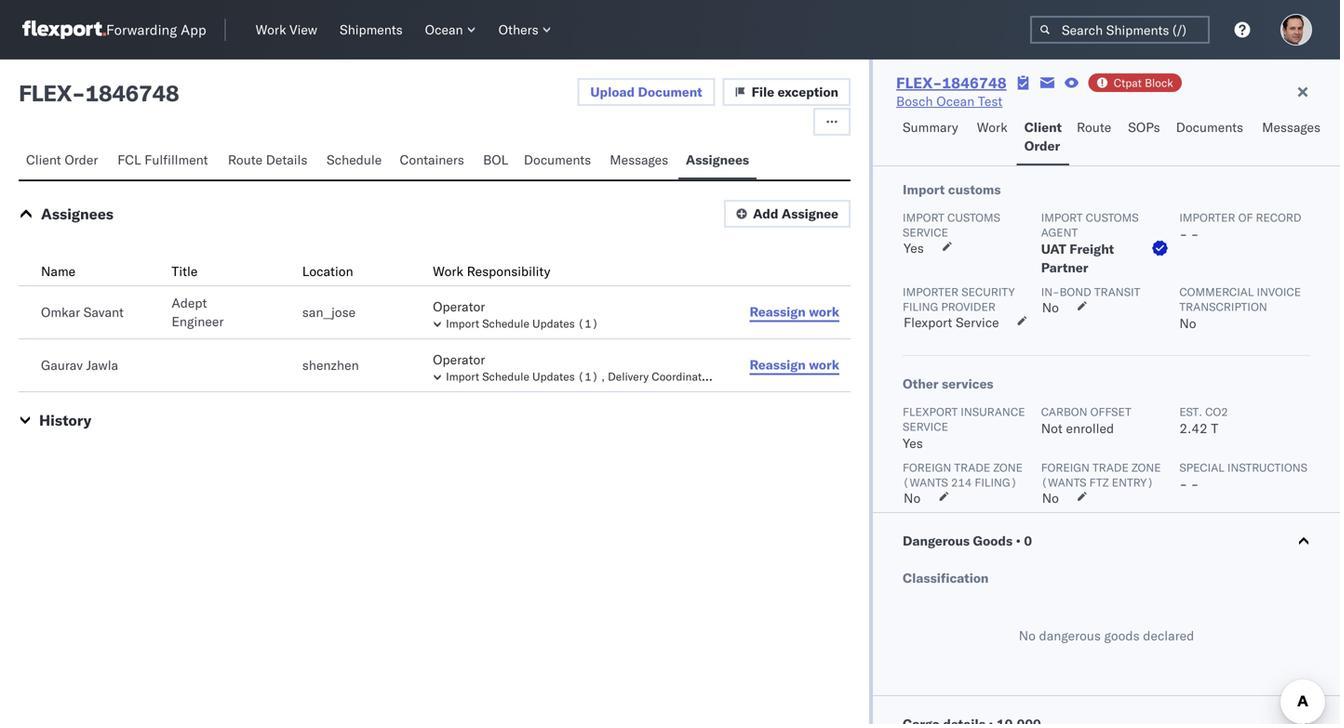 Task type: locate. For each thing, give the bounding box(es) containing it.
file exception button
[[723, 78, 851, 106], [723, 78, 851, 106]]

•
[[1016, 533, 1021, 550]]

1 horizontal spatial client order button
[[1017, 111, 1069, 166]]

yes down service in the right of the page
[[904, 240, 924, 256]]

summary
[[903, 119, 958, 135]]

file
[[752, 84, 774, 100]]

fulfillment
[[145, 152, 208, 168]]

foreign up 214
[[903, 461, 951, 475]]

commercial invoice transcription no
[[1179, 285, 1301, 332]]

documents right bol "button"
[[524, 152, 591, 168]]

client right work button
[[1024, 119, 1062, 135]]

test
[[978, 93, 1003, 109]]

0 vertical spatial operator
[[433, 299, 485, 315]]

yes up foreign trade zone (wants 214 filing)
[[903, 436, 923, 452]]

trade inside foreign trade zone (wants 214 filing)
[[954, 461, 990, 475]]

0 vertical spatial reassign
[[750, 304, 806, 320]]

ocean inside bosch ocean test link
[[936, 93, 975, 109]]

0 horizontal spatial trade
[[954, 461, 990, 475]]

2 trade from the left
[[1093, 461, 1129, 475]]

filing
[[903, 300, 938, 314]]

0 vertical spatial documents
[[1176, 119, 1243, 135]]

0 horizontal spatial order
[[65, 152, 98, 168]]

trade inside "foreign trade zone (wants ftz entry)"
[[1093, 461, 1129, 475]]

others button
[[491, 18, 559, 42]]

ocean
[[425, 21, 463, 38], [936, 93, 975, 109]]

schedule
[[327, 152, 382, 168], [482, 317, 529, 331], [482, 370, 529, 384]]

foreign inside "foreign trade zone (wants ftz entry)"
[[1041, 461, 1090, 475]]

importer for provider
[[903, 285, 959, 299]]

foreign
[[903, 461, 951, 475], [1041, 461, 1090, 475]]

1 horizontal spatial foreign
[[1041, 461, 1090, 475]]

import schedule updates                (1)            , delivery coordination                (1) button
[[433, 368, 741, 384]]

messages up record
[[1262, 119, 1321, 135]]

updates left ,
[[532, 370, 575, 384]]

1 vertical spatial updates
[[532, 370, 575, 384]]

work inside work button
[[977, 119, 1008, 135]]

bosch ocean test link
[[896, 92, 1003, 111]]

security
[[962, 285, 1015, 299]]

work left responsibility
[[433, 263, 463, 280]]

import customs service
[[903, 211, 1000, 240]]

order left fcl
[[65, 152, 98, 168]]

1 vertical spatial reassign work button
[[738, 352, 851, 380]]

importer of record - -
[[1179, 211, 1301, 242]]

trade for ftz
[[1093, 461, 1129, 475]]

zone inside "foreign trade zone (wants ftz entry)"
[[1132, 461, 1161, 475]]

0 vertical spatial reassign work
[[750, 304, 839, 320]]

details
[[266, 152, 307, 168]]

zone up filing)
[[993, 461, 1023, 475]]

operator down work responsibility
[[433, 299, 485, 315]]

1 vertical spatial schedule
[[482, 317, 529, 331]]

route button
[[1069, 111, 1121, 166]]

updates
[[532, 317, 575, 331], [532, 370, 575, 384]]

2 foreign from the left
[[1041, 461, 1090, 475]]

1 vertical spatial work
[[977, 119, 1008, 135]]

0 horizontal spatial service
[[903, 420, 948, 434]]

1 vertical spatial operator
[[433, 352, 485, 368]]

2 vertical spatial schedule
[[482, 370, 529, 384]]

schedule down responsibility
[[482, 317, 529, 331]]

foreign for foreign trade zone (wants 214 filing)
[[903, 461, 951, 475]]

work down test
[[977, 119, 1008, 135]]

ocean right shipments
[[425, 21, 463, 38]]

omkar savant
[[41, 304, 124, 321]]

yes
[[904, 240, 924, 256], [903, 436, 923, 452]]

work
[[809, 304, 839, 320], [809, 357, 839, 373]]

(wants inside "foreign trade zone (wants ftz entry)"
[[1041, 476, 1086, 490]]

uat freight partner
[[1041, 241, 1114, 276]]

1846748 up test
[[942, 74, 1007, 92]]

2.42
[[1179, 421, 1208, 437]]

assignees down "document"
[[686, 152, 749, 168]]

0 vertical spatial client
[[1024, 119, 1062, 135]]

1 (wants from the left
[[903, 476, 948, 490]]

0 vertical spatial ocean
[[425, 21, 463, 38]]

import inside import customs agent
[[1041, 211, 1083, 225]]

importer left of
[[1179, 211, 1235, 225]]

1 work from the top
[[809, 304, 839, 320]]

0 horizontal spatial client order
[[26, 152, 98, 168]]

1 horizontal spatial messages button
[[1254, 111, 1330, 166]]

documents button
[[1169, 111, 1254, 166], [516, 143, 602, 180]]

route inside button
[[1077, 119, 1111, 135]]

1 horizontal spatial documents button
[[1169, 111, 1254, 166]]

0 vertical spatial assignees button
[[678, 143, 757, 180]]

carbon
[[1041, 405, 1087, 419]]

operator for import schedule updates                (1)
[[433, 299, 485, 315]]

schedule for import schedule updates                (1)            , delivery coordination                (1)
[[482, 370, 529, 384]]

assignees button up name
[[41, 205, 113, 223]]

updates for import schedule updates                (1)
[[532, 317, 575, 331]]

1 vertical spatial work
[[809, 357, 839, 373]]

2 reassign from the top
[[750, 357, 806, 373]]

(wants left 214
[[903, 476, 948, 490]]

messages button down upload document button
[[602, 143, 678, 180]]

214
[[951, 476, 972, 490]]

documents button right sops
[[1169, 111, 1254, 166]]

1 vertical spatial route
[[228, 152, 262, 168]]

route left the details
[[228, 152, 262, 168]]

gaurav jawla
[[41, 357, 118, 374]]

schedule down import schedule updates                (1)
[[482, 370, 529, 384]]

1 horizontal spatial route
[[1077, 119, 1111, 135]]

1 vertical spatial messages
[[610, 152, 668, 168]]

,
[[601, 370, 605, 384]]

0 horizontal spatial work
[[256, 21, 286, 38]]

1 trade from the left
[[954, 461, 990, 475]]

agent
[[1041, 226, 1078, 240]]

client order button
[[1017, 111, 1069, 166], [19, 143, 110, 180]]

reassign work
[[750, 304, 839, 320], [750, 357, 839, 373]]

import inside import customs service
[[903, 211, 944, 225]]

service down other
[[903, 420, 948, 434]]

import schedule updates                (1)
[[446, 317, 598, 331]]

customs down import customs
[[947, 211, 1000, 225]]

service
[[956, 315, 999, 331], [903, 420, 948, 434]]

0 horizontal spatial importer
[[903, 285, 959, 299]]

order for right client order "button"
[[1024, 138, 1060, 154]]

1 vertical spatial ocean
[[936, 93, 975, 109]]

operator down import schedule updates                (1)
[[433, 352, 485, 368]]

1 horizontal spatial importer
[[1179, 211, 1235, 225]]

(1) left ,
[[578, 370, 598, 384]]

1 horizontal spatial order
[[1024, 138, 1060, 154]]

customs for import customs service
[[947, 211, 1000, 225]]

import schedule updates                (1) button
[[433, 316, 715, 331]]

client order right work button
[[1024, 119, 1062, 154]]

customs up import customs service
[[948, 181, 1001, 198]]

other services
[[903, 376, 993, 392]]

service down provider
[[956, 315, 999, 331]]

zone for entry)
[[1132, 461, 1161, 475]]

0 horizontal spatial documents button
[[516, 143, 602, 180]]

1 vertical spatial yes
[[903, 436, 923, 452]]

0 vertical spatial work
[[256, 21, 286, 38]]

1 horizontal spatial messages
[[1262, 119, 1321, 135]]

flex-
[[896, 74, 942, 92]]

1 horizontal spatial work
[[433, 263, 463, 280]]

1 horizontal spatial service
[[956, 315, 999, 331]]

0 horizontal spatial assignees button
[[41, 205, 113, 223]]

0 horizontal spatial documents
[[524, 152, 591, 168]]

import for import customs service
[[903, 211, 944, 225]]

0 horizontal spatial client
[[26, 152, 61, 168]]

1 zone from the left
[[993, 461, 1023, 475]]

0 horizontal spatial messages button
[[602, 143, 678, 180]]

location
[[302, 263, 353, 280]]

customs inside import customs service
[[947, 211, 1000, 225]]

1 vertical spatial reassign work
[[750, 357, 839, 373]]

client down flex
[[26, 152, 61, 168]]

zone for filing)
[[993, 461, 1023, 475]]

zone up entry)
[[1132, 461, 1161, 475]]

ocean down flex-1846748 link
[[936, 93, 975, 109]]

other
[[903, 376, 939, 392]]

flexport insurance service yes
[[903, 405, 1025, 452]]

customs up freight in the right top of the page
[[1086, 211, 1139, 225]]

containers button
[[392, 143, 476, 180]]

fcl fulfillment button
[[110, 143, 220, 180]]

0 vertical spatial importer
[[1179, 211, 1235, 225]]

2 (wants from the left
[[1041, 476, 1086, 490]]

foreign up ftz
[[1041, 461, 1090, 475]]

ctpat
[[1114, 76, 1142, 90]]

0 horizontal spatial messages
[[610, 152, 668, 168]]

trade up 214
[[954, 461, 990, 475]]

1 vertical spatial service
[[903, 420, 948, 434]]

1 horizontal spatial (wants
[[1041, 476, 1086, 490]]

fcl
[[118, 152, 141, 168]]

trade up ftz
[[1093, 461, 1129, 475]]

importer inside "importer of record - -"
[[1179, 211, 1235, 225]]

1 horizontal spatial trade
[[1093, 461, 1129, 475]]

1 horizontal spatial client order
[[1024, 119, 1062, 154]]

customs for import customs
[[948, 181, 1001, 198]]

1 vertical spatial reassign
[[750, 357, 806, 373]]

zone inside foreign trade zone (wants 214 filing)
[[993, 461, 1023, 475]]

flexport down other
[[903, 405, 958, 419]]

0 horizontal spatial zone
[[993, 461, 1023, 475]]

1 updates from the top
[[532, 317, 575, 331]]

uat
[[1041, 241, 1066, 257]]

2 zone from the left
[[1132, 461, 1161, 475]]

flexport down filing
[[904, 315, 952, 331]]

ocean inside ocean button
[[425, 21, 463, 38]]

schedule right the details
[[327, 152, 382, 168]]

customs inside import customs agent
[[1086, 211, 1139, 225]]

-
[[72, 79, 85, 107], [1179, 226, 1187, 242], [1191, 226, 1199, 242], [1179, 476, 1187, 493], [1191, 476, 1199, 493]]

importer up filing
[[903, 285, 959, 299]]

1 vertical spatial assignees
[[41, 205, 113, 223]]

updates inside import schedule updates                (1)            , delivery coordination                (1) button
[[532, 370, 575, 384]]

0 vertical spatial work
[[809, 304, 839, 320]]

assignees
[[686, 152, 749, 168], [41, 205, 113, 223]]

reassign
[[750, 304, 806, 320], [750, 357, 806, 373]]

add assignee
[[753, 206, 838, 222]]

2 work from the top
[[809, 357, 839, 373]]

1 vertical spatial flexport
[[903, 405, 958, 419]]

flex
[[19, 79, 72, 107]]

trade
[[954, 461, 990, 475], [1093, 461, 1129, 475]]

file exception
[[752, 84, 838, 100]]

2 vertical spatial work
[[433, 263, 463, 280]]

documents right sops
[[1176, 119, 1243, 135]]

flexport inside flexport insurance service yes
[[903, 405, 958, 419]]

(wants left ftz
[[1041, 476, 1086, 490]]

foreign for foreign trade zone (wants ftz entry)
[[1041, 461, 1090, 475]]

importer inside the 'importer security filing provider'
[[903, 285, 959, 299]]

importer for -
[[1179, 211, 1235, 225]]

goods
[[1104, 628, 1140, 644]]

savant
[[84, 304, 124, 321]]

order
[[1024, 138, 1060, 154], [65, 152, 98, 168]]

0 vertical spatial messages
[[1262, 119, 1321, 135]]

messages button
[[1254, 111, 1330, 166], [602, 143, 678, 180]]

coordination
[[652, 370, 717, 384]]

0 vertical spatial schedule
[[327, 152, 382, 168]]

0 vertical spatial reassign work button
[[738, 299, 851, 327]]

no
[[1042, 300, 1059, 316], [1179, 315, 1196, 332], [904, 490, 921, 507], [1042, 490, 1059, 507], [1019, 628, 1036, 644]]

2 horizontal spatial work
[[977, 119, 1008, 135]]

no left dangerous
[[1019, 628, 1036, 644]]

0 vertical spatial route
[[1077, 119, 1111, 135]]

0 vertical spatial flexport
[[904, 315, 952, 331]]

(1)
[[578, 317, 598, 331], [578, 370, 598, 384], [720, 370, 741, 384]]

bol button
[[476, 143, 516, 180]]

adept engineer
[[172, 295, 224, 330]]

1 vertical spatial documents
[[524, 152, 591, 168]]

updates inside import schedule updates                (1) button
[[532, 317, 575, 331]]

(1) up import schedule updates                (1)            , delivery coordination                (1) button
[[578, 317, 598, 331]]

0 horizontal spatial foreign
[[903, 461, 951, 475]]

0 vertical spatial updates
[[532, 317, 575, 331]]

work for work responsibility
[[433, 263, 463, 280]]

assignees button
[[678, 143, 757, 180], [41, 205, 113, 223]]

client order for right client order "button"
[[1024, 119, 1062, 154]]

bond
[[1060, 285, 1091, 299]]

(wants
[[903, 476, 948, 490], [1041, 476, 1086, 490]]

0 horizontal spatial route
[[228, 152, 262, 168]]

1846748 down forwarding
[[85, 79, 179, 107]]

1 foreign from the left
[[903, 461, 951, 475]]

documents button right bol on the left of page
[[516, 143, 602, 180]]

foreign inside foreign trade zone (wants 214 filing)
[[903, 461, 951, 475]]

updates up import schedule updates                (1)            , delivery coordination                (1) button
[[532, 317, 575, 331]]

messages button up record
[[1254, 111, 1330, 166]]

0 horizontal spatial (wants
[[903, 476, 948, 490]]

0 horizontal spatial assignees
[[41, 205, 113, 223]]

2 updates from the top
[[532, 370, 575, 384]]

dangerous
[[1039, 628, 1101, 644]]

Search Shipments (/) text field
[[1030, 16, 1210, 44]]

view
[[290, 21, 317, 38]]

shipments link
[[332, 18, 410, 42]]

(wants inside foreign trade zone (wants 214 filing)
[[903, 476, 948, 490]]

messages down upload document button
[[610, 152, 668, 168]]

no down transcription
[[1179, 315, 1196, 332]]

work left view
[[256, 21, 286, 38]]

1 horizontal spatial assignees
[[686, 152, 749, 168]]

1 vertical spatial importer
[[903, 285, 959, 299]]

no down in-
[[1042, 300, 1059, 316]]

0 horizontal spatial 1846748
[[85, 79, 179, 107]]

0 vertical spatial assignees
[[686, 152, 749, 168]]

assignees up name
[[41, 205, 113, 223]]

1 horizontal spatial zone
[[1132, 461, 1161, 475]]

1 vertical spatial client
[[26, 152, 61, 168]]

route
[[1077, 119, 1111, 135], [228, 152, 262, 168]]

operator
[[433, 299, 485, 315], [433, 352, 485, 368]]

1 operator from the top
[[433, 299, 485, 315]]

0 horizontal spatial ocean
[[425, 21, 463, 38]]

no down "foreign trade zone (wants ftz entry)"
[[1042, 490, 1059, 507]]

work button
[[969, 111, 1017, 166]]

route left sops
[[1077, 119, 1111, 135]]

1 horizontal spatial client
[[1024, 119, 1062, 135]]

route inside button
[[228, 152, 262, 168]]

no up dangerous
[[904, 490, 921, 507]]

insurance
[[961, 405, 1025, 419]]

est.
[[1179, 405, 1202, 419]]

work inside work view link
[[256, 21, 286, 38]]

service
[[903, 226, 948, 240]]

assignees button up add
[[678, 143, 757, 180]]

2 operator from the top
[[433, 352, 485, 368]]

document
[[638, 84, 702, 100]]

1 reassign from the top
[[750, 304, 806, 320]]

1 horizontal spatial ocean
[[936, 93, 975, 109]]

client order left fcl
[[26, 152, 98, 168]]

order right work button
[[1024, 138, 1060, 154]]

(1) for import schedule updates                (1)
[[578, 317, 598, 331]]



Task type: describe. For each thing, give the bounding box(es) containing it.
ctpat block
[[1114, 76, 1173, 90]]

history button
[[39, 411, 91, 430]]

client for client order "button" to the left
[[26, 152, 61, 168]]

flexport service
[[904, 315, 999, 331]]

2 reassign work button from the top
[[738, 352, 851, 380]]

add
[[753, 206, 778, 222]]

yes inside flexport insurance service yes
[[903, 436, 923, 452]]

route details
[[228, 152, 307, 168]]

route for route details
[[228, 152, 262, 168]]

forwarding app
[[106, 21, 206, 39]]

bosch
[[896, 93, 933, 109]]

upload document button
[[577, 78, 715, 106]]

history
[[39, 411, 91, 430]]

assignees inside button
[[686, 152, 749, 168]]

import for import customs agent
[[1041, 211, 1083, 225]]

no for in-bond transit
[[1042, 300, 1059, 316]]

delivery
[[608, 370, 649, 384]]

no for foreign trade zone (wants ftz entry)
[[1042, 490, 1059, 507]]

foreign trade zone (wants ftz entry)
[[1041, 461, 1161, 490]]

no dangerous goods declared
[[1019, 628, 1194, 644]]

provider
[[941, 300, 996, 314]]

freight
[[1069, 241, 1114, 257]]

no for foreign trade zone (wants 214 filing)
[[904, 490, 921, 507]]

flex - 1846748
[[19, 79, 179, 107]]

omkar
[[41, 304, 80, 321]]

customs for import customs agent
[[1086, 211, 1139, 225]]

1 vertical spatial assignees button
[[41, 205, 113, 223]]

(wants for foreign trade zone (wants 214 filing)
[[903, 476, 948, 490]]

title
[[172, 263, 198, 280]]

0
[[1024, 533, 1032, 550]]

partner
[[1041, 260, 1088, 276]]

importer security filing provider
[[903, 285, 1015, 314]]

of
[[1238, 211, 1253, 225]]

carbon offset not enrolled
[[1041, 405, 1131, 437]]

sops
[[1128, 119, 1160, 135]]

containers
[[400, 152, 464, 168]]

work for second the "reassign work" button from the top
[[809, 357, 839, 373]]

est. co2 2.42 t
[[1179, 405, 1228, 437]]

import for import schedule updates                (1)
[[446, 317, 479, 331]]

flexport for flexport insurance service yes
[[903, 405, 958, 419]]

(1) right coordination
[[720, 370, 741, 384]]

1 reassign work button from the top
[[738, 299, 851, 327]]

work for first the "reassign work" button from the top of the page
[[809, 304, 839, 320]]

work view
[[256, 21, 317, 38]]

import for import schedule updates                (1)            , delivery coordination                (1)
[[446, 370, 479, 384]]

engineer
[[172, 314, 224, 330]]

1 horizontal spatial documents
[[1176, 119, 1243, 135]]

flexport. image
[[22, 20, 106, 39]]

work for work
[[977, 119, 1008, 135]]

client for right client order "button"
[[1024, 119, 1062, 135]]

0 vertical spatial yes
[[904, 240, 924, 256]]

2 reassign work from the top
[[750, 357, 839, 373]]

(1) for import schedule updates                (1)            , delivery coordination                (1)
[[578, 370, 598, 384]]

bosch ocean test
[[896, 93, 1003, 109]]

1 reassign work from the top
[[750, 304, 839, 320]]

import for import customs
[[903, 181, 945, 198]]

name
[[41, 263, 75, 280]]

offset
[[1090, 405, 1131, 419]]

work responsibility
[[433, 263, 550, 280]]

route details button
[[220, 143, 319, 180]]

work for work view
[[256, 21, 286, 38]]

responsibility
[[467, 263, 550, 280]]

dangerous goods • 0
[[903, 533, 1032, 550]]

san_jose
[[302, 304, 356, 321]]

import customs
[[903, 181, 1001, 198]]

1 horizontal spatial 1846748
[[942, 74, 1007, 92]]

in-bond transit
[[1041, 285, 1140, 299]]

import schedule updates                (1)            , delivery coordination                (1)
[[446, 370, 741, 384]]

entry)
[[1112, 476, 1154, 490]]

commercial
[[1179, 285, 1254, 299]]

co2
[[1205, 405, 1228, 419]]

(wants for foreign trade zone (wants ftz entry)
[[1041, 476, 1086, 490]]

not
[[1041, 421, 1063, 437]]

transit
[[1094, 285, 1140, 299]]

ocean button
[[418, 18, 484, 42]]

transcription
[[1179, 300, 1267, 314]]

assignee
[[782, 206, 838, 222]]

invoice
[[1257, 285, 1301, 299]]

0 vertical spatial service
[[956, 315, 999, 331]]

forwarding
[[106, 21, 177, 39]]

flexport for flexport service
[[904, 315, 952, 331]]

upload document
[[590, 84, 702, 100]]

adept
[[172, 295, 207, 311]]

exception
[[778, 84, 838, 100]]

schedule for import schedule updates                (1)
[[482, 317, 529, 331]]

updates for import schedule updates                (1)            , delivery coordination                (1)
[[532, 370, 575, 384]]

import customs agent
[[1041, 211, 1139, 240]]

record
[[1256, 211, 1301, 225]]

client order for client order "button" to the left
[[26, 152, 98, 168]]

declared
[[1143, 628, 1194, 644]]

route for route
[[1077, 119, 1111, 135]]

schedule button
[[319, 143, 392, 180]]

order for client order "button" to the left
[[65, 152, 98, 168]]

operator for import schedule updates                (1)            , delivery coordination                (1)
[[433, 352, 485, 368]]

gaurav
[[41, 357, 83, 374]]

0 horizontal spatial client order button
[[19, 143, 110, 180]]

shipments
[[340, 21, 403, 38]]

bol
[[483, 152, 508, 168]]

service inside flexport insurance service yes
[[903, 420, 948, 434]]

no inside commercial invoice transcription no
[[1179, 315, 1196, 332]]

trade for 214
[[954, 461, 990, 475]]

sops button
[[1121, 111, 1169, 166]]

special instructions - -
[[1179, 461, 1307, 493]]

block
[[1145, 76, 1173, 90]]

others
[[498, 21, 538, 38]]

goods
[[973, 533, 1013, 550]]

add assignee button
[[724, 200, 851, 228]]

app
[[181, 21, 206, 39]]

foreign trade zone (wants 214 filing)
[[903, 461, 1023, 490]]

1 horizontal spatial assignees button
[[678, 143, 757, 180]]

classification
[[903, 570, 989, 587]]

fcl fulfillment
[[118, 152, 208, 168]]

jawla
[[86, 357, 118, 374]]



Task type: vqa. For each thing, say whether or not it's contained in the screenshot.
"File"
yes



